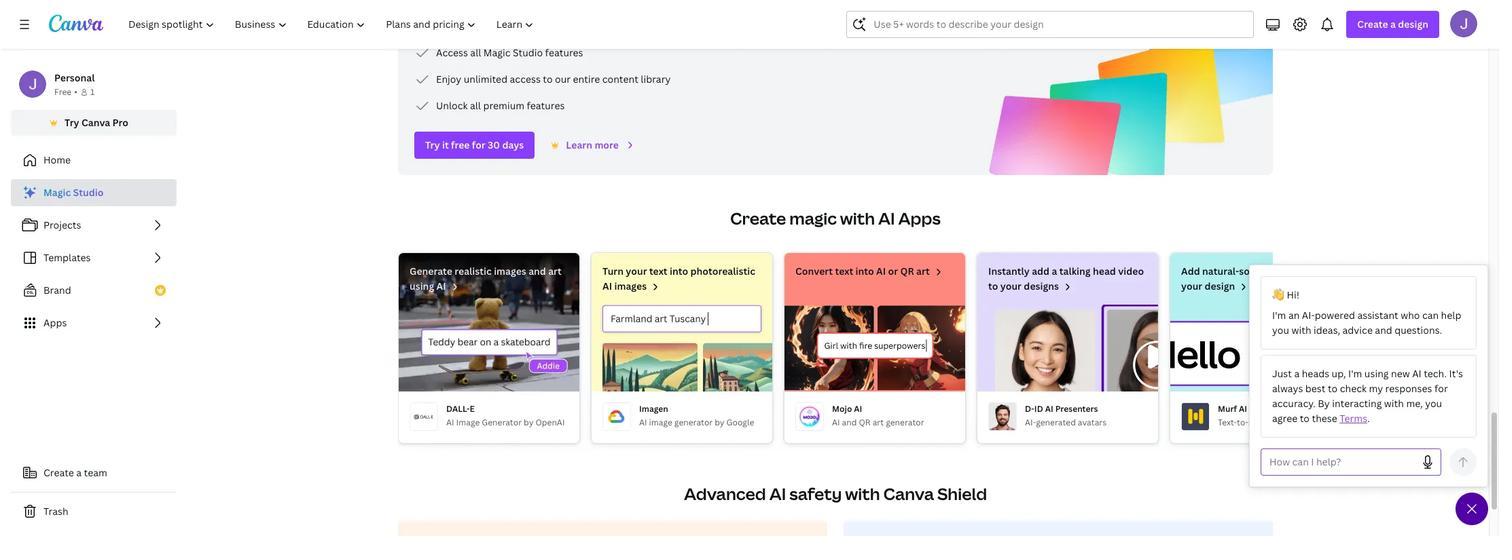 Task type: locate. For each thing, give the bounding box(es) containing it.
1 horizontal spatial for
[[1435, 383, 1449, 396]]

templates
[[43, 251, 91, 264]]

ai- inside i'm an ai-powered assistant who can help you with ideas, advice and questions.
[[1303, 309, 1316, 322]]

openai
[[536, 417, 565, 429]]

design down natural- at the right of the page
[[1205, 280, 1236, 293]]

•
[[74, 86, 77, 98]]

ai up to-
[[1240, 404, 1248, 415]]

generator inside murf ai text-to-speech voice generator
[[1303, 417, 1341, 429]]

who
[[1402, 309, 1421, 322]]

premium
[[483, 99, 525, 112]]

avatars
[[1078, 417, 1107, 429]]

2 horizontal spatial create
[[1358, 18, 1389, 31]]

0 vertical spatial magic
[[484, 46, 511, 59]]

with left me,
[[1385, 398, 1405, 411]]

create
[[1358, 18, 1389, 31], [731, 207, 787, 230], [43, 467, 74, 480]]

1 vertical spatial using
[[1365, 368, 1390, 381]]

your inside turn your text into photorealistic ai images
[[626, 265, 647, 278]]

generate realistic images and art using ai
[[410, 265, 562, 293]]

1 by from the left
[[524, 417, 534, 429]]

qr inside mojo ai ai and qr art generator
[[859, 417, 871, 429]]

1 vertical spatial all
[[470, 99, 481, 112]]

1 text from the left
[[650, 265, 668, 278]]

try
[[65, 116, 79, 129], [425, 139, 440, 152]]

photorealistic
[[691, 265, 756, 278]]

convert text into ai or qr art
[[796, 265, 930, 278]]

it
[[442, 139, 449, 152]]

it's
[[1450, 368, 1464, 381]]

0 vertical spatial all
[[471, 46, 481, 59]]

0 horizontal spatial i'm
[[1273, 309, 1287, 322]]

try canva pro button
[[11, 110, 177, 136]]

2 vertical spatial and
[[842, 417, 857, 429]]

generator inside imagen ai image generator by google
[[675, 417, 713, 429]]

for down tech.
[[1435, 383, 1449, 396]]

to right the voices
[[1317, 265, 1327, 278]]

2 by from the left
[[715, 417, 725, 429]]

dall-
[[447, 404, 470, 415]]

presenters
[[1056, 404, 1099, 415]]

d-id ai presenters ai-generated avatars
[[1026, 404, 1107, 429]]

head
[[1094, 265, 1117, 278]]

design inside "dropdown button"
[[1399, 18, 1429, 31]]

1 horizontal spatial you
[[1426, 398, 1443, 411]]

2 horizontal spatial generator
[[1303, 417, 1341, 429]]

None search field
[[847, 11, 1255, 38]]

with down the an
[[1292, 324, 1312, 337]]

and inside mojo ai ai and qr art generator
[[842, 417, 857, 429]]

magic studio
[[43, 186, 104, 199]]

ai down 'mojo' at bottom
[[833, 417, 840, 429]]

0 horizontal spatial you
[[1273, 324, 1290, 337]]

team
[[84, 467, 107, 480]]

ai right 'mojo' at bottom
[[854, 404, 863, 415]]

art
[[549, 265, 562, 278], [917, 265, 930, 278], [873, 417, 884, 429]]

convert
[[796, 265, 833, 278]]

0 vertical spatial using
[[410, 280, 434, 293]]

and inside i'm an ai-powered assistant who can help you with ideas, advice and questions.
[[1376, 324, 1393, 337]]

1 horizontal spatial apps
[[899, 207, 941, 230]]

to-
[[1238, 417, 1249, 429]]

0 vertical spatial list
[[415, 45, 671, 114]]

1 horizontal spatial try
[[425, 139, 440, 152]]

using for ai
[[410, 280, 434, 293]]

a inside instantly add a talking head video to your designs
[[1052, 265, 1058, 278]]

advanced ai safety with canva shield
[[684, 483, 988, 506]]

instantly add a talking head video to your designs
[[989, 265, 1145, 293]]

ai- inside d-id ai presenters ai-generated avatars
[[1026, 417, 1037, 429]]

or
[[889, 265, 899, 278]]

0 horizontal spatial create
[[43, 467, 74, 480]]

1 vertical spatial and
[[1376, 324, 1393, 337]]

2 vertical spatial create
[[43, 467, 74, 480]]

a inside just a heads up, i'm using new ai tech. it's always best to check my responses for accuracy. by interacting with me, you agree to these
[[1295, 368, 1300, 381]]

using inside just a heads up, i'm using new ai tech. it's always best to check my responses for accuracy. by interacting with me, you agree to these
[[1365, 368, 1390, 381]]

realistic
[[455, 265, 492, 278]]

you inside just a heads up, i'm using new ai tech. it's always best to check my responses for accuracy. by interacting with me, you agree to these
[[1426, 398, 1443, 411]]

design inside add natural-sounding voices to your design
[[1205, 280, 1236, 293]]

ai down generate
[[437, 280, 446, 293]]

0 horizontal spatial studio
[[73, 186, 104, 199]]

0 horizontal spatial design
[[1205, 280, 1236, 293]]

with inside i'm an ai-powered assistant who can help you with ideas, advice and questions.
[[1292, 324, 1312, 337]]

your right turn on the left of the page
[[626, 265, 647, 278]]

1 horizontal spatial list
[[415, 45, 671, 114]]

1 vertical spatial ai-
[[1026, 417, 1037, 429]]

an
[[1289, 309, 1300, 322]]

0 vertical spatial i'm
[[1273, 309, 1287, 322]]

ai- down the d-
[[1026, 417, 1037, 429]]

2 horizontal spatial your
[[1182, 280, 1203, 293]]

projects link
[[11, 212, 177, 239]]

magic down home
[[43, 186, 71, 199]]

all
[[471, 46, 481, 59], [470, 99, 481, 112]]

features down "enjoy unlimited access to our entire content library"
[[527, 99, 565, 112]]

3 generator from the left
[[1303, 417, 1341, 429]]

into left photorealistic
[[670, 265, 689, 278]]

0 horizontal spatial ai-
[[1026, 417, 1037, 429]]

1 vertical spatial list
[[11, 179, 177, 337]]

responses
[[1386, 383, 1433, 396]]

1 vertical spatial you
[[1426, 398, 1443, 411]]

to inside list
[[543, 73, 553, 86]]

0 horizontal spatial list
[[11, 179, 177, 337]]

canva left "shield"
[[884, 483, 935, 506]]

try left the it
[[425, 139, 440, 152]]

top level navigation element
[[120, 11, 546, 38]]

1 horizontal spatial art
[[873, 417, 884, 429]]

features up our
[[545, 46, 584, 59]]

images down turn on the left of the page
[[615, 280, 647, 293]]

your
[[626, 265, 647, 278], [1001, 280, 1022, 293], [1182, 280, 1203, 293]]

0 horizontal spatial by
[[524, 417, 534, 429]]

0 horizontal spatial canva
[[82, 116, 110, 129]]

try down • on the top left
[[65, 116, 79, 129]]

jacob simon image
[[1451, 10, 1478, 37]]

new
[[1392, 368, 1411, 381]]

0 horizontal spatial magic
[[43, 186, 71, 199]]

0 horizontal spatial qr
[[859, 417, 871, 429]]

list containing access all magic studio features
[[415, 45, 671, 114]]

studio up access
[[513, 46, 543, 59]]

art inside generate realistic images and art using ai
[[549, 265, 562, 278]]

i'm inside i'm an ai-powered assistant who can help you with ideas, advice and questions.
[[1273, 309, 1287, 322]]

create inside "create a design" "dropdown button"
[[1358, 18, 1389, 31]]

these
[[1313, 413, 1338, 425]]

list
[[415, 45, 671, 114], [11, 179, 177, 337]]

1 vertical spatial i'm
[[1349, 368, 1363, 381]]

agree
[[1273, 413, 1298, 425]]

0 horizontal spatial using
[[410, 280, 434, 293]]

0 vertical spatial you
[[1273, 324, 1290, 337]]

and for generate realistic images and art using ai
[[529, 265, 546, 278]]

create for create magic with ai apps
[[731, 207, 787, 230]]

1 horizontal spatial ai-
[[1303, 309, 1316, 322]]

powered
[[1316, 309, 1356, 322]]

1 horizontal spatial and
[[842, 417, 857, 429]]

i'm an ai-powered assistant who can help you with ideas, advice and questions.
[[1273, 309, 1462, 337]]

using inside generate realistic images and art using ai
[[410, 280, 434, 293]]

1 vertical spatial qr
[[859, 417, 871, 429]]

all right unlock
[[470, 99, 481, 112]]

access
[[436, 46, 468, 59]]

studio down home link
[[73, 186, 104, 199]]

all for access
[[471, 46, 481, 59]]

to inside instantly add a talking head video to your designs
[[989, 280, 999, 293]]

mojo
[[833, 404, 853, 415]]

a for just a heads up, i'm using new ai tech. it's always best to check my responses for accuracy. by interacting with me, you agree to these
[[1295, 368, 1300, 381]]

ai- right the an
[[1303, 309, 1316, 322]]

1 into from the left
[[670, 265, 689, 278]]

1 horizontal spatial your
[[1001, 280, 1022, 293]]

more
[[595, 139, 619, 152]]

your down add
[[1182, 280, 1203, 293]]

i'm left the an
[[1273, 309, 1287, 322]]

0 vertical spatial canva
[[82, 116, 110, 129]]

0 vertical spatial images
[[494, 265, 527, 278]]

generated
[[1037, 417, 1076, 429]]

ai down turn on the left of the page
[[603, 280, 612, 293]]

magic
[[790, 207, 837, 230]]

1 vertical spatial create
[[731, 207, 787, 230]]

1 horizontal spatial design
[[1399, 18, 1429, 31]]

i'm
[[1273, 309, 1287, 322], [1349, 368, 1363, 381]]

you right me,
[[1426, 398, 1443, 411]]

1 horizontal spatial into
[[856, 265, 875, 278]]

images inside generate realistic images and art using ai
[[494, 265, 527, 278]]

canva
[[82, 116, 110, 129], [884, 483, 935, 506]]

0 horizontal spatial your
[[626, 265, 647, 278]]

and inside generate realistic images and art using ai
[[529, 265, 546, 278]]

unlock
[[436, 99, 468, 112]]

shield
[[938, 483, 988, 506]]

features
[[545, 46, 584, 59], [527, 99, 565, 112]]

1 horizontal spatial using
[[1365, 368, 1390, 381]]

create a team
[[43, 467, 107, 480]]

0 horizontal spatial text
[[650, 265, 668, 278]]

d-
[[1026, 404, 1035, 415]]

ai inside murf ai text-to-speech voice generator
[[1240, 404, 1248, 415]]

you down the an
[[1273, 324, 1290, 337]]

for inside button
[[472, 139, 486, 152]]

2 generator from the left
[[886, 417, 925, 429]]

1 vertical spatial canva
[[884, 483, 935, 506]]

all for unlock
[[470, 99, 481, 112]]

using up my
[[1365, 368, 1390, 381]]

and for mojo ai ai and qr art generator
[[842, 417, 857, 429]]

and right realistic
[[529, 265, 546, 278]]

mojo ai ai and qr art generator
[[833, 404, 925, 429]]

apps
[[899, 207, 941, 230], [43, 317, 67, 330]]

murf ai text-to-speech voice generator
[[1219, 404, 1341, 429]]

canva left pro
[[82, 116, 110, 129]]

0 horizontal spatial for
[[472, 139, 486, 152]]

to left our
[[543, 73, 553, 86]]

google
[[727, 417, 755, 429]]

and down 'mojo' at bottom
[[842, 417, 857, 429]]

0 horizontal spatial art
[[549, 265, 562, 278]]

access
[[510, 73, 541, 86]]

0 horizontal spatial into
[[670, 265, 689, 278]]

my
[[1370, 383, 1384, 396]]

can
[[1423, 309, 1440, 322]]

0 vertical spatial design
[[1399, 18, 1429, 31]]

ai left safety
[[770, 483, 787, 506]]

by
[[1319, 398, 1331, 411]]

2 horizontal spatial and
[[1376, 324, 1393, 337]]

try it free for 30 days button
[[415, 132, 535, 159]]

you
[[1273, 324, 1290, 337], [1426, 398, 1443, 411]]

into left or
[[856, 265, 875, 278]]

ai down imagen at left bottom
[[640, 417, 647, 429]]

1 horizontal spatial create
[[731, 207, 787, 230]]

1 horizontal spatial qr
[[901, 265, 915, 278]]

image
[[456, 417, 480, 429]]

1 horizontal spatial i'm
[[1349, 368, 1363, 381]]

1 vertical spatial design
[[1205, 280, 1236, 293]]

0 horizontal spatial generator
[[675, 417, 713, 429]]

1 generator from the left
[[675, 417, 713, 429]]

2 into from the left
[[856, 265, 875, 278]]

0 horizontal spatial images
[[494, 265, 527, 278]]

terms link
[[1340, 413, 1368, 425]]

apps link
[[11, 310, 177, 337]]

a for create a team
[[76, 467, 82, 480]]

by inside imagen ai image generator by google
[[715, 417, 725, 429]]

i'm up check
[[1349, 368, 1363, 381]]

for left 30
[[472, 139, 486, 152]]

enjoy
[[436, 73, 462, 86]]

to down instantly
[[989, 280, 999, 293]]

using for new
[[1365, 368, 1390, 381]]

safety
[[790, 483, 842, 506]]

text right convert on the right
[[836, 265, 854, 278]]

1 vertical spatial images
[[615, 280, 647, 293]]

a inside button
[[76, 467, 82, 480]]

1 vertical spatial try
[[425, 139, 440, 152]]

0 horizontal spatial try
[[65, 116, 79, 129]]

images right realistic
[[494, 265, 527, 278]]

using down generate
[[410, 280, 434, 293]]

1 horizontal spatial images
[[615, 280, 647, 293]]

unlimited
[[464, 73, 508, 86]]

0 vertical spatial studio
[[513, 46, 543, 59]]

free •
[[54, 86, 77, 98]]

1 horizontal spatial canva
[[884, 483, 935, 506]]

ai down "dall-"
[[447, 417, 454, 429]]

1 horizontal spatial generator
[[886, 417, 925, 429]]

0 vertical spatial ai-
[[1303, 309, 1316, 322]]

0 vertical spatial for
[[472, 139, 486, 152]]

using
[[410, 280, 434, 293], [1365, 368, 1390, 381]]

0 horizontal spatial and
[[529, 265, 546, 278]]

into inside turn your text into photorealistic ai images
[[670, 265, 689, 278]]

ai right id
[[1046, 404, 1054, 415]]

1 horizontal spatial by
[[715, 417, 725, 429]]

by left openai
[[524, 417, 534, 429]]

create inside create a team button
[[43, 467, 74, 480]]

1 vertical spatial apps
[[43, 317, 67, 330]]

a inside "dropdown button"
[[1391, 18, 1397, 31]]

generator inside mojo ai ai and qr art generator
[[886, 417, 925, 429]]

try for try it free for 30 days
[[425, 139, 440, 152]]

and down "assistant"
[[1376, 324, 1393, 337]]

murf
[[1219, 404, 1238, 415]]

1 vertical spatial features
[[527, 99, 565, 112]]

0 vertical spatial create
[[1358, 18, 1389, 31]]

all right 'access'
[[471, 46, 481, 59]]

design left the jacob simon "image"
[[1399, 18, 1429, 31]]

text right turn on the left of the page
[[650, 265, 668, 278]]

1 horizontal spatial studio
[[513, 46, 543, 59]]

by left google
[[715, 417, 725, 429]]

images inside turn your text into photorealistic ai images
[[615, 280, 647, 293]]

your down instantly
[[1001, 280, 1022, 293]]

1 vertical spatial for
[[1435, 383, 1449, 396]]

1 horizontal spatial text
[[836, 265, 854, 278]]

instantly
[[989, 265, 1030, 278]]

ai right the new
[[1413, 368, 1422, 381]]

0 vertical spatial try
[[65, 116, 79, 129]]

generator for convert text into ai or qr art
[[886, 417, 925, 429]]

magic up unlimited
[[484, 46, 511, 59]]

unlock all premium features
[[436, 99, 565, 112]]

list containing magic studio
[[11, 179, 177, 337]]

0 vertical spatial and
[[529, 265, 546, 278]]



Task type: vqa. For each thing, say whether or not it's contained in the screenshot.
date modified button on the left top
no



Task type: describe. For each thing, give the bounding box(es) containing it.
advice
[[1343, 324, 1374, 337]]

heads
[[1303, 368, 1330, 381]]

create magic with ai apps
[[731, 207, 941, 230]]

create for create a design
[[1358, 18, 1389, 31]]

ai inside imagen ai image generator by google
[[640, 417, 647, 429]]

designs
[[1024, 280, 1060, 293]]

by inside dall-e ai image generator by openai
[[524, 417, 534, 429]]

ideas,
[[1314, 324, 1341, 337]]

imagen
[[640, 404, 669, 415]]

sounding
[[1240, 265, 1283, 278]]

generator
[[482, 417, 522, 429]]

trash
[[43, 506, 68, 519]]

i'm inside just a heads up, i'm using new ai tech. it's always best to check my responses for accuracy. by interacting with me, you agree to these
[[1349, 368, 1363, 381]]

personal
[[54, 71, 95, 84]]

👋
[[1273, 289, 1285, 302]]

voices
[[1285, 265, 1314, 278]]

learn more button
[[545, 133, 640, 156]]

create a design button
[[1347, 11, 1440, 38]]

terms
[[1340, 413, 1368, 425]]

0 vertical spatial qr
[[901, 265, 915, 278]]

30
[[488, 139, 500, 152]]

text-
[[1219, 417, 1238, 429]]

content
[[603, 73, 639, 86]]

turn your text into photorealistic ai images
[[603, 265, 756, 293]]

accuracy.
[[1273, 398, 1316, 411]]

me,
[[1407, 398, 1424, 411]]

a for create a design
[[1391, 18, 1397, 31]]

your inside instantly add a talking head video to your designs
[[1001, 280, 1022, 293]]

1 horizontal spatial magic
[[484, 46, 511, 59]]

help
[[1442, 309, 1462, 322]]

always
[[1273, 383, 1304, 396]]

enjoy unlimited access to our entire content library
[[436, 73, 671, 86]]

projects
[[43, 219, 81, 232]]

create a design
[[1358, 18, 1429, 31]]

create for create a team
[[43, 467, 74, 480]]

try canva pro
[[65, 116, 128, 129]]

ai left or
[[877, 265, 886, 278]]

Ask Canva Assistant for help text field
[[1270, 450, 1415, 476]]

to right voice
[[1301, 413, 1310, 425]]

1 vertical spatial magic
[[43, 186, 71, 199]]

0 vertical spatial apps
[[899, 207, 941, 230]]

video
[[1119, 265, 1145, 278]]

👋 hi!
[[1273, 289, 1300, 302]]

your inside add natural-sounding voices to your design
[[1182, 280, 1203, 293]]

ai up or
[[879, 207, 896, 230]]

1
[[90, 86, 95, 98]]

text inside turn your text into photorealistic ai images
[[650, 265, 668, 278]]

ai inside just a heads up, i'm using new ai tech. it's always best to check my responses for accuracy. by interacting with me, you agree to these
[[1413, 368, 1422, 381]]

ai inside turn your text into photorealistic ai images
[[603, 280, 612, 293]]

turn
[[603, 265, 624, 278]]

e
[[470, 404, 475, 415]]

canva inside button
[[82, 116, 110, 129]]

pro
[[113, 116, 128, 129]]

art inside mojo ai ai and qr art generator
[[873, 417, 884, 429]]

dall-e ai image generator by openai
[[447, 404, 565, 429]]

0 vertical spatial features
[[545, 46, 584, 59]]

learn
[[566, 139, 593, 152]]

Search search field
[[874, 12, 1228, 37]]

up,
[[1333, 368, 1347, 381]]

entire
[[573, 73, 600, 86]]

to inside add natural-sounding voices to your design
[[1317, 265, 1327, 278]]

2 text from the left
[[836, 265, 854, 278]]

natural-
[[1203, 265, 1240, 278]]

1 vertical spatial studio
[[73, 186, 104, 199]]

our
[[555, 73, 571, 86]]

ai inside generate realistic images and art using ai
[[437, 280, 446, 293]]

tech.
[[1425, 368, 1448, 381]]

ai inside dall-e ai image generator by openai
[[447, 417, 454, 429]]

imagen ai image generator by google
[[640, 404, 755, 429]]

try it free for 30 days
[[425, 139, 524, 152]]

speech
[[1249, 417, 1278, 429]]

to down up,
[[1329, 383, 1338, 396]]

0 horizontal spatial apps
[[43, 317, 67, 330]]

for inside just a heads up, i'm using new ai tech. it's always best to check my responses for accuracy. by interacting with me, you agree to these
[[1435, 383, 1449, 396]]

voice
[[1280, 417, 1301, 429]]

hi!
[[1288, 289, 1300, 302]]

terms .
[[1340, 413, 1371, 425]]

with inside just a heads up, i'm using new ai tech. it's always best to check my responses for accuracy. by interacting with me, you agree to these
[[1385, 398, 1405, 411]]

id
[[1035, 404, 1044, 415]]

assistant panel dialog
[[1250, 265, 1489, 488]]

check
[[1341, 383, 1367, 396]]

assistant
[[1358, 309, 1399, 322]]

interacting
[[1333, 398, 1383, 411]]

you inside i'm an ai-powered assistant who can help you with ideas, advice and questions.
[[1273, 324, 1290, 337]]

with right magic
[[841, 207, 875, 230]]

free
[[451, 139, 470, 152]]

trash link
[[11, 499, 177, 526]]

generate
[[410, 265, 453, 278]]

magic studio link
[[11, 179, 177, 207]]

generator for add natural-sounding voices to your design
[[1303, 417, 1341, 429]]

add
[[1032, 265, 1050, 278]]

create a team button
[[11, 460, 177, 487]]

access all magic studio features
[[436, 46, 584, 59]]

try for try canva pro
[[65, 116, 79, 129]]

2 horizontal spatial art
[[917, 265, 930, 278]]

advanced
[[684, 483, 766, 506]]

days
[[503, 139, 524, 152]]

brand
[[43, 284, 71, 297]]

best
[[1306, 383, 1326, 396]]

with right safety
[[846, 483, 881, 506]]

ai inside d-id ai presenters ai-generated avatars
[[1046, 404, 1054, 415]]

just a heads up, i'm using new ai tech. it's always best to check my responses for accuracy. by interacting with me, you agree to these
[[1273, 368, 1464, 425]]



